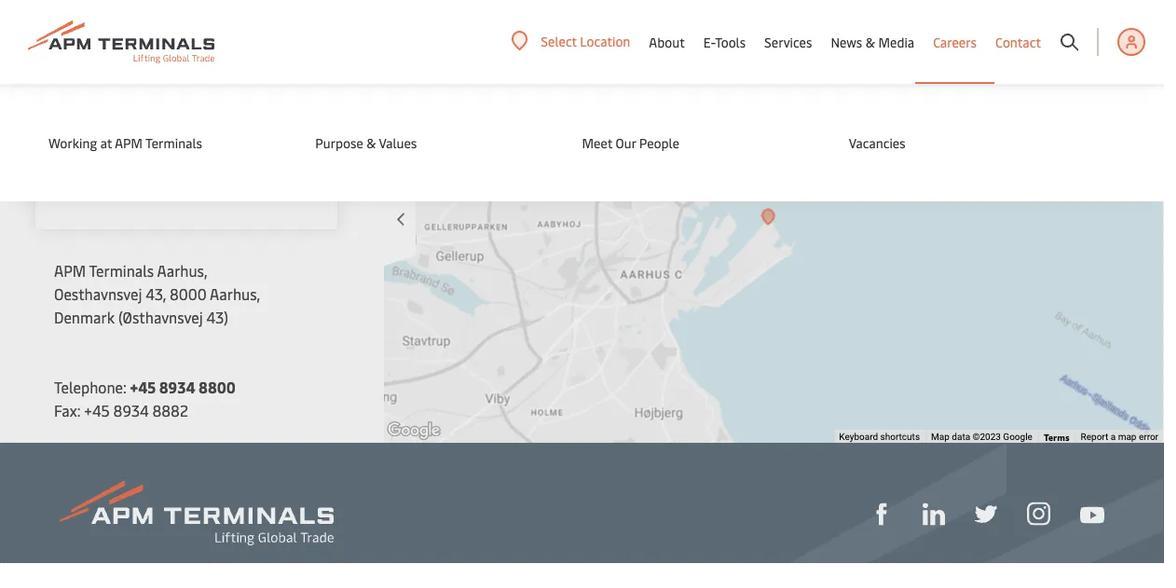 Task type: locate. For each thing, give the bounding box(es) containing it.
terminals up inland
[[1035, 31, 1100, 51]]

& inside purpose & values link
[[367, 134, 376, 152]]

telephone:
[[54, 377, 126, 397]]

+45 up 8882
[[130, 377, 156, 397]]

terminals inside 'link'
[[145, 134, 202, 152]]

& right news
[[866, 33, 876, 51]]

purpose & values
[[315, 134, 417, 152]]

back
[[63, 37, 103, 62]]

1 horizontal spatial services
[[1080, 58, 1135, 78]]

purpose
[[315, 134, 363, 152]]

1 vertical spatial aarhus,
[[210, 284, 260, 304]]

working
[[48, 134, 97, 152]]

working at apm terminals link
[[48, 132, 278, 153]]

news & media button
[[831, 0, 915, 84]]

select
[[541, 32, 577, 50]]

map data ©2023 google
[[931, 431, 1033, 442]]

select location
[[541, 32, 631, 50]]

apm
[[115, 134, 143, 152], [54, 261, 86, 281]]

location
[[580, 32, 631, 50]]

facebook image
[[871, 503, 893, 525]]

2 vertical spatial terminals
[[89, 261, 154, 281]]

people
[[640, 134, 680, 152]]

a
[[1111, 431, 1116, 442]]

0 vertical spatial services
[[765, 33, 812, 51]]

linkedin__x28_alt_x29__3_ link
[[923, 500, 945, 525]]

keyboard shortcuts
[[839, 431, 920, 442]]

0 vertical spatial &
[[866, 33, 876, 51]]

©2023
[[973, 431, 1001, 442]]

8934 left 8882
[[113, 400, 149, 420]]

data
[[952, 431, 971, 442]]

instagram link
[[1027, 500, 1051, 526]]

vacancies link
[[849, 132, 1079, 153]]

apm up "oesthavnsvej"
[[54, 261, 86, 281]]

& for media
[[866, 33, 876, 51]]

report a map error link
[[1081, 431, 1159, 442]]

aarhus, up 43)
[[210, 284, 260, 304]]

0 horizontal spatial services
[[765, 33, 812, 51]]

1 horizontal spatial apm
[[115, 134, 143, 152]]

aarhus, up 8000 at the bottom
[[157, 261, 208, 281]]

0 vertical spatial apm
[[115, 134, 143, 152]]

0 vertical spatial aarhus,
[[157, 261, 208, 281]]

report
[[1081, 431, 1109, 442]]

0 horizontal spatial apm
[[54, 261, 86, 281]]

+45 down telephone:
[[84, 400, 110, 420]]

map region
[[153, 0, 1164, 564]]

0 horizontal spatial &
[[367, 134, 376, 152]]

services right inland
[[1080, 58, 1135, 78]]

1 vertical spatial terminals
[[145, 134, 202, 152]]

report a map error
[[1081, 431, 1159, 442]]

& inside news & media popup button
[[866, 33, 876, 51]]

shortcuts
[[881, 431, 920, 442]]

&
[[866, 33, 876, 51], [367, 134, 376, 152]]

terminals
[[1035, 31, 1100, 51], [145, 134, 202, 152], [89, 261, 154, 281]]

0 horizontal spatial +45
[[84, 400, 110, 420]]

1 vertical spatial +45
[[84, 400, 110, 420]]

terminals right at
[[145, 134, 202, 152]]

1 horizontal spatial &
[[866, 33, 876, 51]]

aarhus,
[[157, 261, 208, 281], [210, 284, 260, 304]]

e-
[[704, 33, 715, 51]]

keyboard shortcuts button
[[839, 430, 920, 443]]

services right tools
[[765, 33, 812, 51]]

1 vertical spatial 8934
[[113, 400, 149, 420]]

select location button
[[511, 31, 631, 51]]

8000
[[170, 284, 207, 304]]

terminals inside apm terminals aarhus, oesthavnsvej 43, 8000 aarhus, denmark (østhavnsvej 43)
[[89, 261, 154, 281]]

+45
[[130, 377, 156, 397], [84, 400, 110, 420]]

apm terminals aarhus, oesthavnsvej 43, 8000 aarhus, denmark (østhavnsvej 43)
[[54, 261, 260, 327]]

e-tools button
[[704, 0, 746, 84]]

8934
[[159, 377, 195, 397], [113, 400, 149, 420]]

1 vertical spatial apm
[[54, 261, 86, 281]]

0 vertical spatial 8934
[[159, 377, 195, 397]]

working at apm terminals
[[48, 134, 202, 152]]

8934 up 8882
[[159, 377, 195, 397]]

keyboard
[[839, 431, 878, 442]]

0 vertical spatial +45
[[130, 377, 156, 397]]

fill 44 link
[[975, 500, 998, 525]]

1 vertical spatial &
[[367, 134, 376, 152]]

you tube link
[[1081, 501, 1105, 524]]

0 horizontal spatial aarhus,
[[157, 261, 208, 281]]

google image
[[383, 419, 445, 443]]

apm right at
[[115, 134, 143, 152]]

& left values at the top left
[[367, 134, 376, 152]]

terminals up "oesthavnsvej"
[[89, 261, 154, 281]]

services
[[765, 33, 812, 51], [1080, 58, 1135, 78]]

services button
[[765, 0, 812, 84]]

1 horizontal spatial aarhus,
[[210, 284, 260, 304]]



Task type: vqa. For each thing, say whether or not it's contained in the screenshot.
News & Media at the top right of page
yes



Task type: describe. For each thing, give the bounding box(es) containing it.
at
[[100, 134, 112, 152]]

map
[[931, 431, 950, 442]]

values
[[379, 134, 417, 152]]

inland
[[1035, 58, 1076, 78]]

+45 8934 8800 link
[[130, 377, 236, 397]]

0 horizontal spatial 8934
[[113, 400, 149, 420]]

1 horizontal spatial +45
[[130, 377, 156, 397]]

meet our people
[[582, 134, 680, 152]]

8882
[[152, 400, 188, 420]]

1 horizontal spatial 8934
[[159, 377, 195, 397]]

telephone: +45 8934 8800 fax: +45 8934 8882
[[54, 377, 236, 420]]

tools
[[715, 33, 746, 51]]

meet
[[582, 134, 613, 152]]

apm inside apm terminals aarhus, oesthavnsvej 43, 8000 aarhus, denmark (østhavnsvej 43)
[[54, 261, 86, 281]]

careers
[[933, 33, 977, 51]]

vacancies
[[849, 134, 906, 152]]

e-tools
[[704, 33, 746, 51]]

twitter image
[[975, 503, 998, 525]]

(østhavnsvej
[[118, 307, 203, 327]]

apm inside working at apm terminals 'link'
[[115, 134, 143, 152]]

apmt footer logo image
[[60, 480, 334, 545]]

instagram image
[[1027, 502, 1051, 526]]

back button
[[30, 35, 338, 84]]

8800
[[199, 377, 236, 397]]

careers button
[[933, 0, 977, 84]]

media
[[879, 33, 915, 51]]

terms link
[[1044, 430, 1070, 443]]

1 vertical spatial services
[[1080, 58, 1135, 78]]

our
[[616, 134, 636, 152]]

meet our people link
[[582, 132, 812, 153]]

youtube image
[[1081, 507, 1105, 523]]

news
[[831, 33, 863, 51]]

43,
[[146, 284, 166, 304]]

0 vertical spatial terminals
[[1035, 31, 1100, 51]]

shape link
[[871, 500, 893, 525]]

error
[[1139, 431, 1159, 442]]

inland services
[[1035, 58, 1135, 78]]

about
[[649, 33, 685, 51]]

linkedin image
[[923, 503, 945, 525]]

news & media
[[831, 33, 915, 51]]

& for values
[[367, 134, 376, 152]]

google
[[1004, 431, 1033, 442]]

contact
[[996, 33, 1041, 51]]

denmark
[[54, 307, 115, 327]]

about button
[[649, 0, 685, 84]]

oesthavnsvej
[[54, 284, 142, 304]]

contact button
[[996, 0, 1041, 84]]

fax:
[[54, 400, 81, 420]]

43)
[[207, 307, 228, 327]]

purpose & values link
[[315, 132, 545, 153]]

map
[[1118, 431, 1137, 442]]

terms
[[1044, 430, 1070, 443]]



